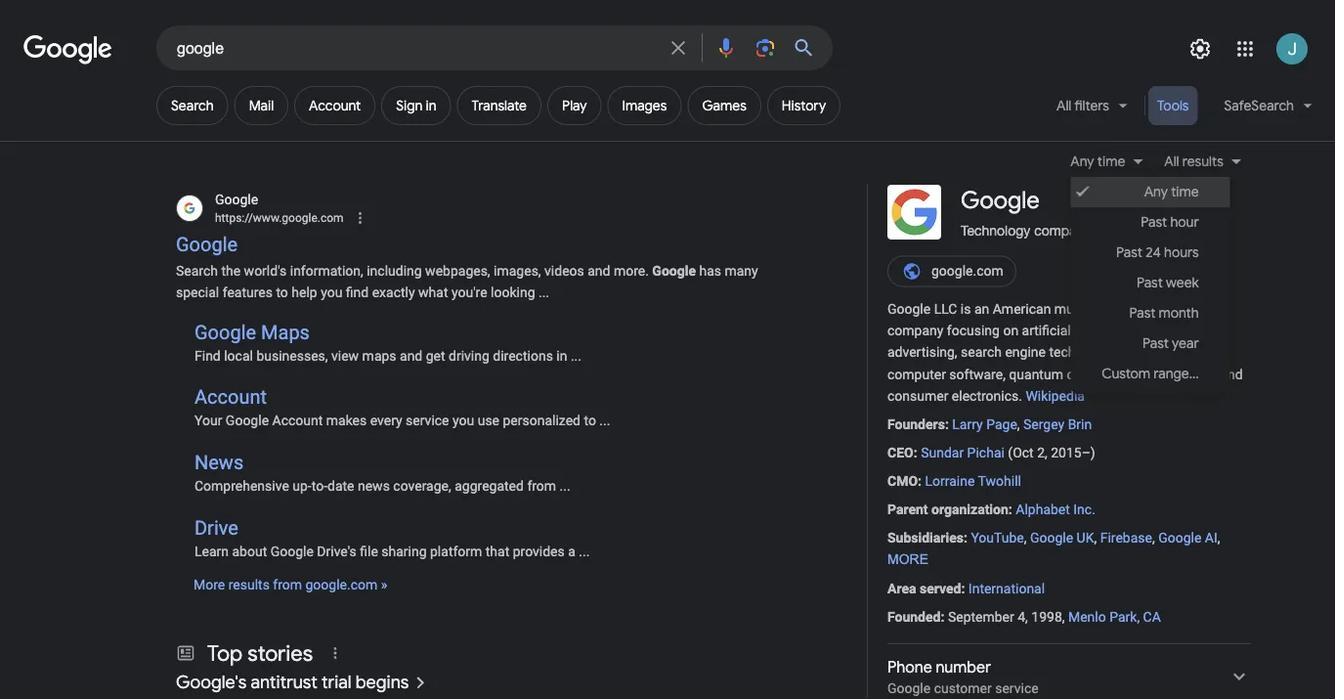Task type: locate. For each thing, give the bounding box(es) containing it.
founded
[[888, 609, 941, 625]]

intelligence,
[[1075, 323, 1147, 339]]

0 vertical spatial computing,
[[1159, 344, 1227, 361]]

technology
[[1138, 301, 1205, 317]]

google up the in the left of the page
[[176, 233, 238, 256]]

0 vertical spatial you
[[321, 285, 343, 301]]

google up the more results from google.com » link
[[271, 543, 314, 559]]

1 vertical spatial computing,
[[1067, 366, 1135, 382]]

you
[[321, 285, 343, 301], [453, 413, 475, 429]]

1 vertical spatial account
[[195, 386, 267, 409]]

park,
[[1110, 609, 1140, 625]]

founders : larry page , sergey brin
[[888, 416, 1093, 432]]

0 horizontal spatial from
[[273, 577, 302, 593]]

(oct
[[1009, 445, 1034, 461]]

: left larry
[[946, 416, 949, 432]]

add search element
[[171, 97, 214, 114]]

1 horizontal spatial service
[[996, 680, 1039, 696]]

news
[[195, 451, 244, 474]]

... up a at the bottom left of page
[[560, 478, 571, 494]]

: for sundar
[[914, 445, 918, 461]]

all for all filters
[[1057, 97, 1072, 114]]

custom range...
[[1102, 365, 1200, 383]]

account link right add mail element
[[294, 86, 376, 125]]

0 horizontal spatial computing,
[[1067, 366, 1135, 382]]

to left help
[[276, 285, 288, 301]]

google left llc
[[888, 301, 931, 317]]

provides
[[513, 543, 565, 559]]

past
[[1142, 214, 1168, 231], [1117, 244, 1143, 262], [1137, 274, 1164, 292], [1130, 305, 1156, 322], [1143, 335, 1169, 353]]

0 vertical spatial service
[[406, 413, 449, 429]]

account right add mail element
[[309, 97, 361, 114]]

more.
[[614, 263, 649, 279]]

computing,
[[1159, 344, 1227, 361], [1067, 366, 1135, 382]]

company inside 'google llc is an american multinational technology company focusing on artificial intelligence, online advertising, search engine technology, cloud computing, computer software, quantum computing, e-commerce, and consumer electronics.'
[[888, 323, 944, 339]]

including
[[367, 263, 422, 279]]

you're
[[452, 285, 488, 301]]

google down alphabet inc. link
[[1031, 530, 1074, 546]]

from left google.com »
[[273, 577, 302, 593]]

1 vertical spatial all
[[1165, 153, 1180, 170]]

results up any time radio item
[[1183, 153, 1224, 170]]

1 vertical spatial you
[[453, 413, 475, 429]]

lorraine
[[926, 473, 975, 489]]

1 horizontal spatial any time
[[1145, 183, 1200, 201]]

menlo park, ca link
[[1069, 609, 1162, 625]]

search up special
[[176, 263, 218, 279]]

: down twohill
[[1009, 502, 1013, 518]]

and right commerce,
[[1221, 366, 1244, 382]]

2015–)
[[1051, 445, 1096, 461]]

service right every
[[406, 413, 449, 429]]

0 horizontal spatial company
[[888, 323, 944, 339]]

google left has
[[653, 263, 696, 279]]

1 vertical spatial in
[[557, 347, 568, 364]]

mail
[[249, 97, 274, 114]]

0 horizontal spatial to
[[276, 285, 288, 301]]

menlo
[[1069, 609, 1107, 625]]

1 horizontal spatial account link
[[294, 86, 376, 125]]

,
[[1018, 416, 1021, 432], [1025, 530, 1027, 546], [1095, 530, 1097, 546], [1153, 530, 1156, 546], [1218, 530, 1221, 546]]

0 vertical spatial in
[[426, 97, 437, 114]]

all left the filters
[[1057, 97, 1072, 114]]

any time button
[[1071, 151, 1153, 172]]

your
[[195, 413, 222, 429]]

1 vertical spatial service
[[996, 680, 1039, 696]]

: for lorraine
[[918, 473, 922, 489]]

0 vertical spatial from
[[527, 478, 557, 494]]

parent
[[888, 502, 929, 518]]

commerce,
[[1150, 366, 1217, 382]]

electronics.
[[952, 388, 1023, 404]]

hour
[[1171, 214, 1200, 231]]

1 horizontal spatial you
[[453, 413, 475, 429]]

search link
[[156, 86, 228, 125]]

1 horizontal spatial all
[[1165, 153, 1180, 170]]

0 vertical spatial any
[[1071, 153, 1095, 170]]

search for search the world's information, including webpages, images, videos and more. google
[[176, 263, 218, 279]]

0 vertical spatial and
[[588, 263, 611, 279]]

1 horizontal spatial results
[[1183, 153, 1224, 170]]

1 vertical spatial to
[[584, 413, 596, 429]]

online
[[1151, 323, 1187, 339]]

None search field
[[0, 24, 833, 70]]

1 vertical spatial search
[[176, 263, 218, 279]]

to right personalized
[[584, 413, 596, 429]]

advertising,
[[888, 344, 958, 361]]

0 vertical spatial search
[[171, 97, 214, 114]]

you left use at the bottom left
[[453, 413, 475, 429]]

account up your
[[195, 386, 267, 409]]

software,
[[950, 366, 1006, 382]]

1 horizontal spatial any
[[1145, 183, 1169, 201]]

past for past week
[[1137, 274, 1164, 292]]

2,
[[1038, 445, 1048, 461]]

1 vertical spatial account link
[[195, 386, 267, 409]]

past left year
[[1143, 335, 1169, 353]]

computing, down technology,
[[1067, 366, 1135, 382]]

time up any time radio item
[[1098, 153, 1126, 170]]

https://www.google.com
[[215, 211, 344, 225]]

1 horizontal spatial time
[[1172, 183, 1200, 201]]

google inside google https://www.google.com
[[215, 191, 258, 207]]

google inside account your google account makes every service you use personalized to ...
[[226, 413, 269, 429]]

any time inside any time radio item
[[1145, 183, 1200, 201]]

1 horizontal spatial from
[[527, 478, 557, 494]]

1 vertical spatial company
[[888, 323, 944, 339]]

: inside subsidiaries : youtube , google uk , firebase , google ai , more
[[964, 530, 968, 546]]

google up technology
[[961, 186, 1040, 216]]

account left makes
[[272, 413, 323, 429]]

in right directions
[[557, 347, 568, 364]]

all inside popup button
[[1165, 153, 1180, 170]]

youtube
[[971, 530, 1025, 546]]

google's antitrust trial begins link
[[176, 671, 432, 695]]

phone
[[888, 657, 933, 677]]

special
[[176, 285, 219, 301]]

... inside drive learn about google drive's file sharing platform that provides a ...
[[579, 543, 590, 559]]

service inside phone number google customer service
[[996, 680, 1039, 696]]

0 horizontal spatial all
[[1057, 97, 1072, 114]]

drive
[[195, 516, 239, 539]]

any time up past hour
[[1145, 183, 1200, 201]]

local
[[224, 347, 253, 364]]

artificial
[[1023, 323, 1072, 339]]

time up "hour"
[[1172, 183, 1200, 201]]

0 horizontal spatial in
[[426, 97, 437, 114]]

1 vertical spatial any time
[[1145, 183, 1200, 201]]

results for more
[[229, 577, 270, 593]]

company
[[1035, 222, 1092, 238], [888, 323, 944, 339]]

comprehensive
[[195, 478, 289, 494]]

all up any time radio item
[[1165, 153, 1180, 170]]

past for past year
[[1143, 335, 1169, 353]]

ceo : sundar pichai (oct 2, 2015–)
[[888, 445, 1096, 461]]

and left get
[[400, 347, 423, 364]]

google up https://www.google.com
[[215, 191, 258, 207]]

custom range... menu item
[[1102, 365, 1200, 383]]

any inside radio item
[[1145, 183, 1169, 201]]

twohill
[[979, 473, 1022, 489]]

and
[[588, 263, 611, 279], [400, 347, 423, 364], [1221, 366, 1244, 382]]

search
[[961, 344, 1002, 361]]

in right sign
[[426, 97, 437, 114]]

google right your
[[226, 413, 269, 429]]

cloud
[[1122, 344, 1156, 361]]

0 vertical spatial company
[[1035, 222, 1092, 238]]

company up the advertising, at the right of page
[[888, 323, 944, 339]]

safesearch
[[1225, 97, 1295, 114]]

american
[[993, 301, 1052, 317]]

0 horizontal spatial and
[[400, 347, 423, 364]]

to inside has many special features to help you find exactly what you're looking ...
[[276, 285, 288, 301]]

any down all filters dropdown button
[[1071, 153, 1095, 170]]

: down organization
[[964, 530, 968, 546]]

inc.
[[1074, 502, 1096, 518]]

use
[[478, 413, 500, 429]]

on
[[1004, 323, 1019, 339]]

you down information,
[[321, 285, 343, 301]]

google technology company
[[961, 186, 1092, 238]]

from right aggregated
[[527, 478, 557, 494]]

google up local
[[195, 321, 256, 344]]

more results from google.com »
[[194, 577, 388, 593]]

account for account your google account makes every service you use personalized to ...
[[195, 386, 267, 409]]

: up the september
[[962, 580, 966, 596]]

0 vertical spatial account
[[309, 97, 361, 114]]

0 vertical spatial time
[[1098, 153, 1126, 170]]

past up 24
[[1142, 214, 1168, 231]]

all inside dropdown button
[[1057, 97, 1072, 114]]

and left the more.
[[588, 263, 611, 279]]

1 vertical spatial time
[[1172, 183, 1200, 201]]

account link up your
[[195, 386, 267, 409]]

images
[[622, 97, 667, 114]]

up-
[[293, 478, 312, 494]]

past left 24
[[1117, 244, 1143, 262]]

month
[[1159, 305, 1200, 322]]

results inside popup button
[[1183, 153, 1224, 170]]

... inside google maps find local businesses, view maps and get driving directions in ...
[[571, 347, 582, 364]]

past down past 24 hours link
[[1137, 274, 1164, 292]]

add account element
[[309, 97, 361, 114]]

any up past hour link
[[1145, 183, 1169, 201]]

served
[[920, 580, 962, 596]]

0 horizontal spatial you
[[321, 285, 343, 301]]

0 vertical spatial any time
[[1071, 153, 1126, 170]]

0 horizontal spatial any
[[1071, 153, 1095, 170]]

world's
[[244, 263, 287, 279]]

sundar
[[921, 445, 964, 461]]

looking ...
[[491, 285, 550, 301]]

translate
[[472, 97, 527, 114]]

filters
[[1075, 97, 1110, 114]]

... right directions
[[571, 347, 582, 364]]

add history element
[[782, 97, 826, 114]]

0 horizontal spatial service
[[406, 413, 449, 429]]

account for account
[[309, 97, 361, 114]]

1 vertical spatial any
[[1145, 183, 1169, 201]]

drive's
[[317, 543, 357, 559]]

service
[[406, 413, 449, 429], [996, 680, 1039, 696]]

1 vertical spatial results
[[229, 577, 270, 593]]

1 horizontal spatial to
[[584, 413, 596, 429]]

0 horizontal spatial time
[[1098, 153, 1126, 170]]

results down about
[[229, 577, 270, 593]]

1 horizontal spatial in
[[557, 347, 568, 364]]

area served : international
[[888, 580, 1046, 596]]

search inside search link
[[171, 97, 214, 114]]

0 vertical spatial all
[[1057, 97, 1072, 114]]

0 vertical spatial results
[[1183, 153, 1224, 170]]

: left sundar
[[914, 445, 918, 461]]

1 horizontal spatial company
[[1035, 222, 1092, 238]]

... inside account your google account makes every service you use personalized to ...
[[600, 413, 611, 429]]

any time down all filters dropdown button
[[1071, 153, 1126, 170]]

more results from google.com » link
[[194, 577, 388, 593]]

: for larry
[[946, 416, 949, 432]]

ai
[[1206, 530, 1218, 546]]

find
[[346, 285, 369, 301]]

search left mail
[[171, 97, 214, 114]]

tools
[[1158, 97, 1190, 114]]

: down served
[[941, 609, 945, 625]]

personalized
[[503, 413, 581, 429]]

... right personalized
[[600, 413, 611, 429]]

1 horizontal spatial and
[[588, 263, 611, 279]]

2 horizontal spatial and
[[1221, 366, 1244, 382]]

the
[[221, 263, 241, 279]]

0 horizontal spatial any time
[[1071, 153, 1126, 170]]

0 horizontal spatial account link
[[195, 386, 267, 409]]

more link
[[888, 549, 929, 571]]

0 horizontal spatial results
[[229, 577, 270, 593]]

1 vertical spatial from
[[273, 577, 302, 593]]

company right technology
[[1035, 222, 1092, 238]]

0 vertical spatial to
[[276, 285, 288, 301]]

service right customer
[[996, 680, 1039, 696]]

past up 'online'
[[1130, 305, 1156, 322]]

history link
[[768, 86, 841, 125]]

about
[[232, 543, 267, 559]]

past month
[[1130, 305, 1200, 322]]

2 vertical spatial and
[[1221, 366, 1244, 382]]

menu
[[1071, 172, 1231, 394]]

1 vertical spatial and
[[400, 347, 423, 364]]

computing, up commerce,
[[1159, 344, 1227, 361]]

you inside has many special features to help you find exactly what you're looking ...
[[321, 285, 343, 301]]

... right a at the bottom left of page
[[579, 543, 590, 559]]

: left lorraine
[[918, 473, 922, 489]]

: for youtube
[[964, 530, 968, 546]]

google inside google technology company
[[961, 186, 1040, 216]]



Task type: describe. For each thing, give the bounding box(es) containing it.
what
[[419, 285, 448, 301]]

coverage,
[[393, 478, 452, 494]]

time inside radio item
[[1172, 183, 1200, 201]]

brin
[[1069, 416, 1093, 432]]

sign in link
[[382, 86, 451, 125]]

many
[[725, 263, 759, 279]]

, down inc.
[[1095, 530, 1097, 546]]

alphabet inc. link
[[1016, 502, 1096, 518]]

alphabet
[[1016, 502, 1071, 518]]

to inside account your google account makes every service you use personalized to ...
[[584, 413, 596, 429]]

results for all
[[1183, 153, 1224, 170]]

account your google account makes every service you use personalized to ...
[[195, 386, 611, 429]]

has
[[700, 263, 722, 279]]

top stories
[[207, 639, 313, 667]]

is
[[961, 301, 972, 317]]

company inside google technology company
[[1035, 222, 1092, 238]]

google inside google maps find local businesses, view maps and get driving directions in ...
[[195, 321, 256, 344]]

search for search
[[171, 97, 214, 114]]

google https://www.google.com
[[215, 191, 344, 225]]

phone number google customer service
[[888, 657, 1039, 696]]

, down alphabet at the bottom right of the page
[[1025, 530, 1027, 546]]

information,
[[290, 263, 364, 279]]

past week link
[[1071, 268, 1231, 298]]

any inside "popup button"
[[1071, 153, 1095, 170]]

mail link
[[234, 86, 289, 125]]

sign in
[[396, 97, 437, 114]]

, left sergey
[[1018, 416, 1021, 432]]

quantum
[[1010, 366, 1064, 382]]

news
[[358, 478, 390, 494]]

learn
[[195, 543, 229, 559]]

parent organization : alphabet inc.
[[888, 502, 1096, 518]]

you inside account your google account makes every service you use personalized to ...
[[453, 413, 475, 429]]

menu containing any time
[[1071, 172, 1231, 394]]

past 24 hours link
[[1071, 238, 1231, 268]]

all for all results
[[1165, 153, 1180, 170]]

get
[[426, 347, 446, 364]]

past week
[[1137, 274, 1200, 292]]

multinational
[[1055, 301, 1135, 317]]

drive link
[[195, 516, 239, 539]]

, right firebase link
[[1218, 530, 1221, 546]]

maps
[[362, 347, 397, 364]]

to-
[[312, 478, 328, 494]]

0 vertical spatial account link
[[294, 86, 376, 125]]

tools button
[[1149, 86, 1198, 125]]

search the world's information, including webpages, images, videos and more. google
[[176, 263, 696, 279]]

cmo
[[888, 473, 918, 489]]

past hour
[[1142, 214, 1200, 231]]

and inside google maps find local businesses, view maps and get driving directions in ...
[[400, 347, 423, 364]]

directions
[[493, 347, 553, 364]]

in inside google maps find local businesses, view maps and get driving directions in ...
[[557, 347, 568, 364]]

features
[[223, 285, 273, 301]]

https://www.google.com text field
[[215, 209, 344, 227]]

computer
[[888, 366, 947, 382]]

google llc is an american multinational technology company focusing on artificial intelligence, online advertising, search engine technology, cloud computing, computer software, quantum computing, e-commerce, and consumer electronics.
[[888, 301, 1244, 404]]

antitrust
[[251, 671, 318, 693]]

2 vertical spatial account
[[272, 413, 323, 429]]

focusing
[[947, 323, 1000, 339]]

aggregated
[[455, 478, 524, 494]]

games link
[[688, 86, 762, 125]]

hours
[[1165, 244, 1200, 262]]

week
[[1167, 274, 1200, 292]]

google heading
[[961, 186, 1040, 216]]

, left google ai link
[[1153, 530, 1156, 546]]

add translate element
[[472, 97, 527, 114]]

e-
[[1139, 366, 1150, 382]]

any time radio item
[[1071, 177, 1231, 207]]

news link
[[195, 451, 244, 474]]

add sign in element
[[396, 97, 437, 114]]

search by image image
[[754, 36, 777, 60]]

google inside drive learn about google drive's file sharing platform that provides a ...
[[271, 543, 314, 559]]

firebase
[[1101, 530, 1153, 546]]

wikipedia link
[[1026, 388, 1085, 404]]

news comprehensive up-to-date news coverage, aggregated from ...
[[195, 451, 571, 494]]

view
[[332, 347, 359, 364]]

add mail element
[[249, 97, 274, 114]]

page
[[987, 416, 1018, 432]]

past for past 24 hours
[[1117, 244, 1143, 262]]

sergey brin link
[[1024, 416, 1093, 432]]

games
[[703, 97, 747, 114]]

consumer
[[888, 388, 949, 404]]

begins
[[356, 671, 409, 693]]

platform
[[430, 543, 482, 559]]

add games element
[[703, 97, 747, 114]]

ceo
[[888, 445, 914, 461]]

videos
[[545, 263, 585, 279]]

google.com »
[[306, 577, 388, 593]]

all filters button
[[1045, 86, 1142, 133]]

an
[[975, 301, 990, 317]]

sign
[[396, 97, 423, 114]]

all results
[[1165, 153, 1224, 170]]

and inside 'google llc is an american multinational technology company focusing on artificial intelligence, online advertising, search engine technology, cloud computing, computer software, quantum computing, e-commerce, and consumer electronics.'
[[1221, 366, 1244, 382]]

all filters
[[1057, 97, 1110, 114]]

google image
[[23, 35, 113, 65]]

time inside "popup button"
[[1098, 153, 1126, 170]]

past for past hour
[[1142, 214, 1168, 231]]

organization
[[932, 502, 1009, 518]]

past for past month
[[1130, 305, 1156, 322]]

... inside news comprehensive up-to-date news coverage, aggregated from ...
[[560, 478, 571, 494]]

driving
[[449, 347, 490, 364]]

service inside account your google account makes every service you use personalized to ...
[[406, 413, 449, 429]]

google left ai
[[1159, 530, 1202, 546]]

add play element
[[562, 97, 587, 114]]

cmo : lorraine twohill
[[888, 473, 1022, 489]]

september
[[949, 609, 1015, 625]]

google.com link
[[888, 256, 1017, 287]]

Search search field
[[177, 37, 655, 62]]

any time inside any time "popup button"
[[1071, 153, 1126, 170]]

larry page link
[[953, 416, 1018, 432]]

more
[[194, 577, 225, 593]]

sharing
[[382, 543, 427, 559]]

translate link
[[457, 86, 542, 125]]

search by voice image
[[715, 36, 738, 60]]

1 horizontal spatial computing,
[[1159, 344, 1227, 361]]

international link
[[969, 580, 1046, 596]]

google
[[888, 680, 931, 696]]

: for september
[[941, 609, 945, 625]]

google inside 'google llc is an american multinational technology company focusing on artificial intelligence, online advertising, search engine technology, cloud computing, computer software, quantum computing, e-commerce, and consumer electronics.'
[[888, 301, 931, 317]]

area
[[888, 580, 917, 596]]

safesearch button
[[1213, 86, 1325, 133]]

google.com
[[932, 263, 1004, 279]]

from inside news comprehensive up-to-date news coverage, aggregated from ...
[[527, 478, 557, 494]]

engine
[[1006, 344, 1046, 361]]

file
[[360, 543, 378, 559]]



Task type: vqa. For each thing, say whether or not it's contained in the screenshot.
Nonstop for 5 hr 27 min
no



